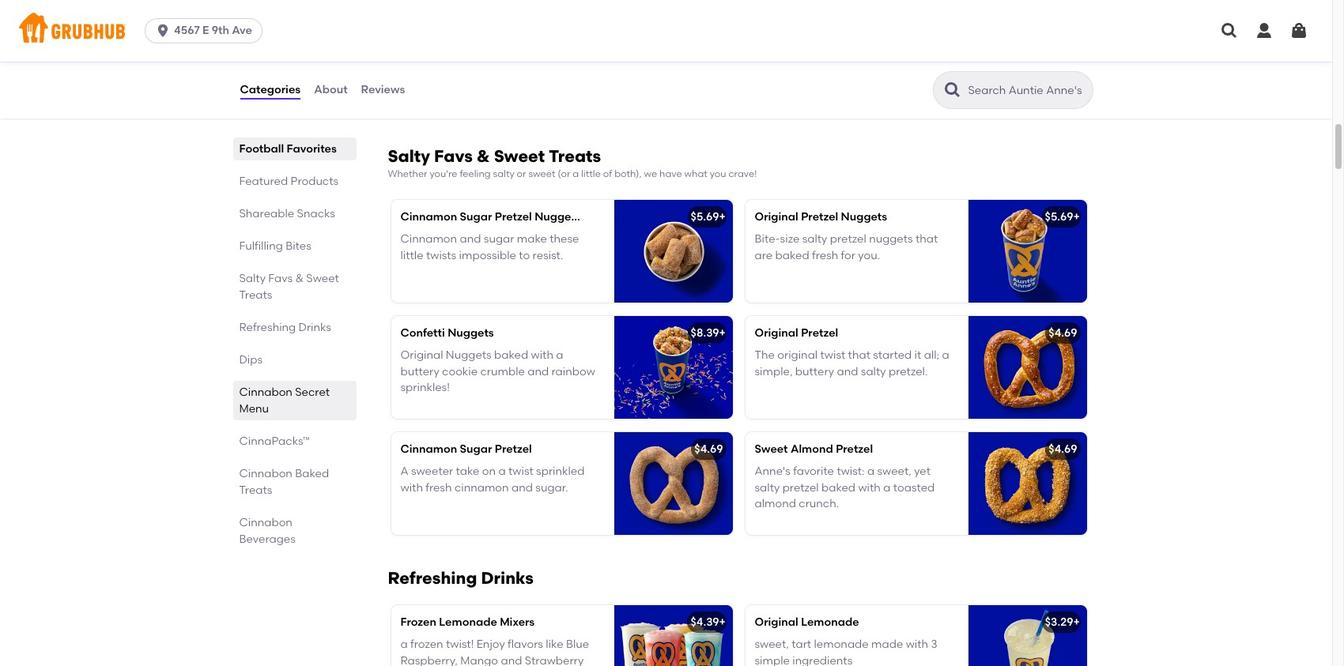 Task type: describe. For each thing, give the bounding box(es) containing it.
1 horizontal spatial drinks
[[481, 569, 534, 588]]

lemonade for lemonade
[[801, 616, 859, 630]]

original pretzel nuggets image
[[968, 200, 1087, 303]]

cinnabon inside cinnabon beverages
[[239, 516, 293, 530]]

crumble
[[480, 365, 525, 378]]

original for original nuggets baked with a buttery cookie crumble and rainbow sprinkles!
[[401, 349, 443, 362]]

3
[[931, 638, 938, 652]]

sweet, inside the sweet, tart lemonade made with 3 simple ingredients
[[755, 638, 789, 652]]

lemonade for twist!
[[439, 616, 497, 630]]

cinnamon and sugar make these little twists impossible to resist.
[[401, 233, 579, 262]]

we
[[644, 168, 657, 179]]

like
[[546, 638, 564, 652]]

cinnabon for treats
[[239, 467, 293, 481]]

mango
[[461, 654, 498, 667]]

confetti nuggets image
[[614, 316, 733, 419]]

pizza!
[[467, 43, 498, 57]]

sprinkles!
[[401, 381, 450, 395]]

pretzel for anne's favorite twist: a sweet, yet salty pretzel baked with a toasted almond crunch.
[[836, 443, 873, 456]]

cinnamon for cinnamon sugar pretzel
[[401, 443, 457, 456]]

anne's
[[755, 465, 791, 479]]

cinnamon sugar pretzel
[[401, 443, 532, 456]]

to
[[519, 249, 530, 262]]

ingredients
[[793, 654, 853, 667]]

sweet for salty favs & sweet treats whether you're feeling salty or sweet (or a little of both), we have what you crave!
[[494, 146, 545, 166]]

about
[[314, 83, 348, 96]]

salty for salty favs & sweet treats whether you're feeling salty or sweet (or a little of both), we have what you crave!
[[388, 146, 430, 166]]

baked inside bite-size salty pretzel nuggets that are baked fresh for you.
[[776, 249, 810, 262]]

pepperoni
[[401, 59, 456, 73]]

with inside original nuggets baked with a buttery cookie crumble and rainbow sprinkles!
[[531, 349, 554, 362]]

fresh for take
[[426, 481, 452, 495]]

impossible
[[459, 249, 516, 262]]

you.
[[858, 249, 880, 262]]

a inside the a sweeter take on a twist sprinkled with fresh cinnamon and sugar.
[[499, 465, 506, 479]]

ave
[[232, 24, 252, 37]]

twist!
[[446, 638, 474, 652]]

$5.69 + for bite-size salty pretzel nuggets that are baked fresh for you.
[[1045, 210, 1080, 224]]

football favorites
[[239, 142, 337, 156]]

(or
[[558, 168, 571, 179]]

frozen lemonade mixers image
[[614, 606, 733, 667]]

salty favs & sweet treats whether you're feeling salty or sweet (or a little of both), we have what you crave!
[[388, 146, 757, 179]]

on inside the a sweeter take on a twist sprinkled with fresh cinnamon and sugar.
[[482, 465, 496, 479]]

$3.29
[[1045, 616, 1074, 630]]

fresh for salty
[[812, 249, 839, 262]]

$5.69 for bite-size salty pretzel nuggets that are baked fresh for you.
[[1045, 210, 1074, 224]]

original pretzel
[[755, 327, 839, 340]]

cinnamon sugar pretzel nuggets image
[[614, 200, 733, 303]]

sweet, tart lemonade made with 3 simple ingredients
[[755, 638, 938, 667]]

cinnabon beverages
[[239, 516, 296, 547]]

of
[[603, 168, 612, 179]]

original lemonade
[[755, 616, 859, 630]]

baked inside original nuggets baked with a buttery cookie crumble and rainbow sprinkles!
[[494, 349, 528, 362]]

Search Auntie Anne's search field
[[967, 83, 1088, 98]]

a left 'toasted'
[[884, 481, 891, 495]]

svg image inside 4567 e 9th ave button
[[155, 23, 171, 39]]

original pretzel image
[[968, 316, 1087, 419]]

categories
[[240, 83, 301, 96]]

made
[[872, 638, 903, 652]]

a inside original nuggets baked with a buttery cookie crumble and rainbow sprinkles!
[[556, 349, 564, 362]]

that inside the original twist that started it all; a simple, buttery and salty pretzel.
[[848, 349, 871, 362]]

original for original pretzel
[[755, 327, 799, 340]]

twist inside the original twist that started it all; a simple, buttery and salty pretzel.
[[821, 349, 846, 362]]

$8.39
[[691, 327, 719, 340]]

crunch.
[[799, 497, 839, 511]]

0 horizontal spatial drinks
[[299, 321, 331, 335]]

favs for salty favs & sweet treats
[[268, 272, 293, 286]]

sweeter
[[411, 465, 453, 479]]

nuggets inside original nuggets baked with a buttery cookie crumble and rainbow sprinkles!
[[446, 349, 492, 362]]

with inside "our twist on pizza! topped with pepperoni slices and a three-cheese blend."
[[543, 43, 565, 57]]

our twist on pizza! topped with pepperoni slices and a three-cheese blend.
[[401, 43, 596, 89]]

reviews
[[361, 83, 405, 96]]

cinnamon sugar pretzel nuggets
[[401, 210, 581, 224]]

little inside cinnamon and sugar make these little twists impossible to resist.
[[401, 249, 424, 262]]

you
[[710, 168, 726, 179]]

snacks
[[297, 207, 335, 221]]

9th
[[212, 24, 229, 37]]

beverages
[[239, 533, 296, 547]]

0 vertical spatial refreshing drinks
[[239, 321, 331, 335]]

original nuggets baked with a buttery cookie crumble and rainbow sprinkles!
[[401, 349, 595, 395]]

featured
[[239, 175, 288, 188]]

treats for salty favs & sweet treats
[[239, 289, 272, 302]]

feeling
[[460, 168, 491, 179]]

on inside "our twist on pizza! topped with pepperoni slices and a three-cheese blend."
[[451, 43, 465, 57]]

+ for bite-size salty pretzel nuggets that are baked fresh for you.
[[1074, 210, 1080, 224]]

$4.39
[[691, 616, 719, 630]]

frozen
[[411, 638, 443, 652]]

e
[[202, 24, 209, 37]]

a right 'twist:' at right
[[868, 465, 875, 479]]

what
[[685, 168, 708, 179]]

products
[[291, 175, 339, 188]]

or
[[517, 168, 526, 179]]

sweet for salty favs & sweet treats
[[306, 272, 339, 286]]

the
[[755, 349, 775, 362]]

slices
[[459, 59, 488, 73]]

flavors
[[508, 638, 543, 652]]

+ for original nuggets baked with a buttery cookie crumble and rainbow sprinkles!
[[719, 327, 726, 340]]

+ for sweet, tart lemonade made with 3 simple ingredients
[[1074, 616, 1080, 630]]

1 vertical spatial refreshing drinks
[[388, 569, 534, 588]]

pepperoni pretzel image
[[614, 11, 733, 114]]

$5.69 for cinnamon and sugar make these little twists impossible to resist.
[[691, 210, 719, 224]]

1 svg image from the left
[[1220, 21, 1239, 40]]

our twist on pizza! topped with pepperoni slices and a three-cheese blend. button
[[391, 11, 733, 114]]

simple
[[755, 654, 790, 667]]

baked
[[295, 467, 329, 481]]

frozen lemonade mixers
[[401, 616, 535, 630]]

pretzel.
[[889, 365, 928, 378]]

salty for salty favs & sweet treats
[[239, 272, 266, 286]]

lemonade
[[814, 638, 869, 652]]

almond
[[791, 443, 833, 456]]

are
[[755, 249, 773, 262]]

original
[[778, 349, 818, 362]]

raspberry,
[[401, 654, 458, 667]]

whether
[[388, 168, 428, 179]]

reviews button
[[360, 62, 406, 119]]

sugar for take
[[460, 443, 492, 456]]

favs for salty favs & sweet treats whether you're feeling salty or sweet (or a little of both), we have what you crave!
[[434, 146, 473, 166]]

a inside "our twist on pizza! topped with pepperoni slices and a three-cheese blend."
[[514, 59, 522, 73]]

$3.29 +
[[1045, 616, 1080, 630]]

pretzel up original
[[801, 327, 839, 340]]

+ for a frozen twist! enjoy flavors like blue raspberry, mango and strawberry
[[719, 616, 726, 630]]

bites
[[286, 240, 311, 253]]

both),
[[615, 168, 642, 179]]

sweet
[[529, 168, 556, 179]]

main navigation navigation
[[0, 0, 1333, 62]]

shareable snacks
[[239, 207, 335, 221]]



Task type: locate. For each thing, give the bounding box(es) containing it.
4567 e 9th ave button
[[145, 18, 269, 44]]

and inside "our twist on pizza! topped with pepperoni slices and a three-cheese blend."
[[490, 59, 512, 73]]

little left of
[[581, 168, 601, 179]]

little left twists
[[401, 249, 424, 262]]

1 horizontal spatial little
[[581, 168, 601, 179]]

pretzel up bite-size salty pretzel nuggets that are baked fresh for you.
[[801, 210, 839, 224]]

baked inside "anne's favorite twist: a sweet, yet salty pretzel baked with a toasted almond crunch."
[[822, 481, 856, 495]]

sweet up anne's
[[755, 443, 788, 456]]

& for salty favs & sweet treats whether you're feeling salty or sweet (or a little of both), we have what you crave!
[[477, 146, 490, 166]]

1 vertical spatial pretzel
[[783, 481, 819, 495]]

treats inside 'cinnabon baked treats'
[[239, 484, 272, 497]]

cinnamon for cinnamon and sugar make these little twists impossible to resist.
[[401, 233, 457, 246]]

cheese
[[557, 59, 596, 73]]

started
[[873, 349, 912, 362]]

0 vertical spatial sweet,
[[877, 465, 912, 479]]

on up slices
[[451, 43, 465, 57]]

fresh down sweeter
[[426, 481, 452, 495]]

&
[[477, 146, 490, 166], [295, 272, 304, 286]]

& up feeling
[[477, 146, 490, 166]]

0 horizontal spatial pretzel
[[783, 481, 819, 495]]

original up tart
[[755, 616, 799, 630]]

buttery down original
[[796, 365, 834, 378]]

1 horizontal spatial sweet,
[[877, 465, 912, 479]]

toasted
[[894, 481, 935, 495]]

drinks up mixers
[[481, 569, 534, 588]]

with down 'twist:' at right
[[858, 481, 881, 495]]

0 vertical spatial favs
[[434, 146, 473, 166]]

confetti
[[401, 327, 445, 340]]

1 vertical spatial sweet,
[[755, 638, 789, 652]]

and inside the a sweeter take on a twist sprinkled with fresh cinnamon and sugar.
[[512, 481, 533, 495]]

refreshing up frozen
[[388, 569, 477, 588]]

that left started
[[848, 349, 871, 362]]

sugar
[[484, 233, 514, 246]]

nuggets
[[869, 233, 913, 246]]

0 horizontal spatial refreshing drinks
[[239, 321, 331, 335]]

1 vertical spatial twist
[[821, 349, 846, 362]]

baked down 'twist:' at right
[[822, 481, 856, 495]]

salty inside bite-size salty pretzel nuggets that are baked fresh for you.
[[803, 233, 828, 246]]

with inside the sweet, tart lemonade made with 3 simple ingredients
[[906, 638, 929, 652]]

tart
[[792, 638, 812, 652]]

football
[[239, 142, 284, 156]]

0 horizontal spatial that
[[848, 349, 871, 362]]

0 vertical spatial twist
[[423, 43, 448, 57]]

1 horizontal spatial buttery
[[796, 365, 834, 378]]

blend.
[[401, 75, 434, 89]]

pretzel
[[830, 233, 867, 246], [783, 481, 819, 495]]

a
[[514, 59, 522, 73], [573, 168, 579, 179], [556, 349, 564, 362], [942, 349, 950, 362], [499, 465, 506, 479], [868, 465, 875, 479], [884, 481, 891, 495], [401, 638, 408, 652]]

svg image
[[1220, 21, 1239, 40], [1255, 21, 1274, 40]]

fulfilling bites
[[239, 240, 311, 253]]

that inside bite-size salty pretzel nuggets that are baked fresh for you.
[[916, 233, 938, 246]]

0 vertical spatial that
[[916, 233, 938, 246]]

original up the
[[755, 327, 799, 340]]

0 vertical spatial cinnamon
[[401, 210, 457, 224]]

4567
[[174, 24, 200, 37]]

1 vertical spatial cinnamon
[[401, 233, 457, 246]]

pretzel up sugar
[[495, 210, 532, 224]]

0 horizontal spatial sweet
[[306, 272, 339, 286]]

refreshing drinks up frozen lemonade mixers
[[388, 569, 534, 588]]

pretzel inside "anne's favorite twist: a sweet, yet salty pretzel baked with a toasted almond crunch."
[[783, 481, 819, 495]]

1 vertical spatial on
[[482, 465, 496, 479]]

fresh
[[812, 249, 839, 262], [426, 481, 452, 495]]

1 horizontal spatial fresh
[[812, 249, 839, 262]]

1 cinnabon from the top
[[239, 386, 293, 399]]

that right the nuggets in the top right of the page
[[916, 233, 938, 246]]

enjoy
[[477, 638, 505, 652]]

1 vertical spatial &
[[295, 272, 304, 286]]

little inside salty favs & sweet treats whether you're feeling salty or sweet (or a little of both), we have what you crave!
[[581, 168, 601, 179]]

favs
[[434, 146, 473, 166], [268, 272, 293, 286]]

0 vertical spatial salty
[[388, 146, 430, 166]]

favorite
[[793, 465, 834, 479]]

treats
[[549, 146, 601, 166], [239, 289, 272, 302], [239, 484, 272, 497]]

lemonade up twist! at the bottom left of page
[[439, 616, 497, 630]]

0 vertical spatial treats
[[549, 146, 601, 166]]

shareable
[[239, 207, 294, 221]]

salty inside salty favs & sweet treats whether you're feeling salty or sweet (or a little of both), we have what you crave!
[[388, 146, 430, 166]]

1 vertical spatial drinks
[[481, 569, 534, 588]]

original inside original nuggets baked with a buttery cookie crumble and rainbow sprinkles!
[[401, 349, 443, 362]]

1 horizontal spatial &
[[477, 146, 490, 166]]

salty down original pretzel nuggets
[[803, 233, 828, 246]]

2 vertical spatial cinnamon
[[401, 443, 457, 456]]

and down flavors
[[501, 654, 522, 667]]

and down 'pizza!'
[[490, 59, 512, 73]]

a sweeter take on a twist sprinkled with fresh cinnamon and sugar.
[[401, 465, 585, 495]]

a right all;
[[942, 349, 950, 362]]

4567 e 9th ave
[[174, 24, 252, 37]]

0 horizontal spatial $5.69 +
[[691, 210, 726, 224]]

$4.69 for almond
[[1049, 443, 1078, 456]]

on
[[451, 43, 465, 57], [482, 465, 496, 479]]

1 vertical spatial refreshing
[[388, 569, 477, 588]]

sugar up sugar
[[460, 210, 492, 224]]

salty inside "anne's favorite twist: a sweet, yet salty pretzel baked with a toasted almond crunch."
[[755, 481, 780, 495]]

twist up the pepperoni
[[423, 43, 448, 57]]

sweet up or
[[494, 146, 545, 166]]

lemonade up lemonade
[[801, 616, 859, 630]]

on up the cinnamon
[[482, 465, 496, 479]]

0 horizontal spatial $5.69
[[691, 210, 719, 224]]

3 cinnabon from the top
[[239, 516, 293, 530]]

0 horizontal spatial fresh
[[426, 481, 452, 495]]

take
[[456, 465, 480, 479]]

buttery
[[401, 365, 440, 378], [796, 365, 834, 378]]

0 horizontal spatial refreshing
[[239, 321, 296, 335]]

0 horizontal spatial baked
[[494, 349, 528, 362]]

0 vertical spatial sugar
[[460, 210, 492, 224]]

sugar for sugar
[[460, 210, 492, 224]]

0 vertical spatial cinnabon
[[239, 386, 293, 399]]

drinks down salty favs & sweet treats
[[299, 321, 331, 335]]

with up rainbow
[[531, 349, 554, 362]]

baked down size
[[776, 249, 810, 262]]

and inside the original twist that started it all; a simple, buttery and salty pretzel.
[[837, 365, 858, 378]]

cinnapacks™
[[239, 435, 310, 448]]

1 horizontal spatial refreshing
[[388, 569, 477, 588]]

nuggets
[[535, 210, 581, 224], [841, 210, 888, 224], [448, 327, 494, 340], [446, 349, 492, 362]]

1 horizontal spatial pretzel
[[830, 233, 867, 246]]

twist
[[423, 43, 448, 57], [821, 349, 846, 362], [509, 465, 534, 479]]

1 horizontal spatial svg image
[[1290, 21, 1309, 40]]

2 vertical spatial cinnabon
[[239, 516, 293, 530]]

2 horizontal spatial sweet
[[755, 443, 788, 456]]

it
[[915, 349, 922, 362]]

2 horizontal spatial baked
[[822, 481, 856, 495]]

2 vertical spatial sweet
[[755, 443, 788, 456]]

treats down fulfilling
[[239, 289, 272, 302]]

1 horizontal spatial svg image
[[1255, 21, 1274, 40]]

for
[[841, 249, 856, 262]]

fresh inside bite-size salty pretzel nuggets that are baked fresh for you.
[[812, 249, 839, 262]]

frozen
[[401, 616, 437, 630]]

salty down started
[[861, 365, 886, 378]]

1 buttery from the left
[[401, 365, 440, 378]]

1 horizontal spatial sweet
[[494, 146, 545, 166]]

cinnabon inside cinnabon secret menu
[[239, 386, 293, 399]]

salty up 'whether'
[[388, 146, 430, 166]]

0 vertical spatial refreshing
[[239, 321, 296, 335]]

0 vertical spatial little
[[581, 168, 601, 179]]

0 horizontal spatial svg image
[[1220, 21, 1239, 40]]

pretzel for cinnamon and sugar make these little twists impossible to resist.
[[495, 210, 532, 224]]

fulfilling
[[239, 240, 283, 253]]

cinnabon inside 'cinnabon baked treats'
[[239, 467, 293, 481]]

favs inside salty favs & sweet treats whether you're feeling salty or sweet (or a little of both), we have what you crave!
[[434, 146, 473, 166]]

refreshing up dips
[[239, 321, 296, 335]]

a up the cinnamon
[[499, 465, 506, 479]]

featured products
[[239, 175, 339, 188]]

1 vertical spatial little
[[401, 249, 424, 262]]

cinnabon up the "menu" on the bottom left of page
[[239, 386, 293, 399]]

2 lemonade from the left
[[801, 616, 859, 630]]

1 $5.69 from the left
[[691, 210, 719, 224]]

and left pretzel. at right bottom
[[837, 365, 858, 378]]

0 vertical spatial baked
[[776, 249, 810, 262]]

cinnamon
[[455, 481, 509, 495]]

make
[[517, 233, 547, 246]]

and inside a frozen twist! enjoy flavors like blue raspberry, mango and strawberry
[[501, 654, 522, 667]]

three-
[[524, 59, 557, 73]]

salty down anne's
[[755, 481, 780, 495]]

with up three-
[[543, 43, 565, 57]]

a inside the original twist that started it all; a simple, buttery and salty pretzel.
[[942, 349, 950, 362]]

0 vertical spatial pretzel
[[830, 233, 867, 246]]

1 horizontal spatial baked
[[776, 249, 810, 262]]

1 vertical spatial that
[[848, 349, 871, 362]]

0 vertical spatial &
[[477, 146, 490, 166]]

1 vertical spatial sweet
[[306, 272, 339, 286]]

salty inside salty favs & sweet treats
[[239, 272, 266, 286]]

sugar
[[460, 210, 492, 224], [460, 443, 492, 456]]

0 vertical spatial on
[[451, 43, 465, 57]]

+
[[719, 210, 726, 224], [1074, 210, 1080, 224], [719, 327, 726, 340], [719, 616, 726, 630], [1074, 616, 1080, 630]]

original for original pretzel nuggets
[[755, 210, 799, 224]]

$5.69 +
[[691, 210, 726, 224], [1045, 210, 1080, 224]]

original down confetti
[[401, 349, 443, 362]]

2 svg image from the left
[[1255, 21, 1274, 40]]

mixers
[[500, 616, 535, 630]]

1 horizontal spatial $5.69
[[1045, 210, 1074, 224]]

sweet, up 'toasted'
[[877, 465, 912, 479]]

0 horizontal spatial lemonade
[[439, 616, 497, 630]]

1 vertical spatial favs
[[268, 272, 293, 286]]

with inside the a sweeter take on a twist sprinkled with fresh cinnamon and sugar.
[[401, 481, 423, 495]]

original
[[755, 210, 799, 224], [755, 327, 799, 340], [401, 349, 443, 362], [755, 616, 799, 630]]

$5.69 + for cinnamon and sugar make these little twists impossible to resist.
[[691, 210, 726, 224]]

pretzel for a sweeter take on a twist sprinkled with fresh cinnamon and sugar.
[[495, 443, 532, 456]]

2 buttery from the left
[[796, 365, 834, 378]]

menu
[[239, 403, 269, 416]]

original up bite-
[[755, 210, 799, 224]]

0 horizontal spatial svg image
[[155, 23, 171, 39]]

favs inside salty favs & sweet treats
[[268, 272, 293, 286]]

1 horizontal spatial on
[[482, 465, 496, 479]]

fresh inside the a sweeter take on a twist sprinkled with fresh cinnamon and sugar.
[[426, 481, 452, 495]]

original pretzel nuggets
[[755, 210, 888, 224]]

cookie
[[442, 365, 478, 378]]

& inside salty favs & sweet treats
[[295, 272, 304, 286]]

1 $5.69 + from the left
[[691, 210, 726, 224]]

cinnabon down 'cinnapacks™'
[[239, 467, 293, 481]]

a
[[401, 465, 409, 479]]

1 cinnamon from the top
[[401, 210, 457, 224]]

and inside original nuggets baked with a buttery cookie crumble and rainbow sprinkles!
[[528, 365, 549, 378]]

all;
[[924, 349, 940, 362]]

resist.
[[533, 249, 563, 262]]

svg image
[[1290, 21, 1309, 40], [155, 23, 171, 39]]

these
[[550, 233, 579, 246]]

cinnamon sugar pretzel image
[[614, 433, 733, 535]]

0 horizontal spatial &
[[295, 272, 304, 286]]

2 $5.69 + from the left
[[1045, 210, 1080, 224]]

1 vertical spatial fresh
[[426, 481, 452, 495]]

twist left the sprinkled
[[509, 465, 534, 479]]

secret
[[295, 386, 330, 399]]

twist inside "our twist on pizza! topped with pepperoni slices and a three-cheese blend."
[[423, 43, 448, 57]]

treats up (or
[[549, 146, 601, 166]]

pretzel up 'twist:' at right
[[836, 443, 873, 456]]

2 sugar from the top
[[460, 443, 492, 456]]

treats for salty favs & sweet treats whether you're feeling salty or sweet (or a little of both), we have what you crave!
[[549, 146, 601, 166]]

sweet, inside "anne's favorite twist: a sweet, yet salty pretzel baked with a toasted almond crunch."
[[877, 465, 912, 479]]

with left 3
[[906, 638, 929, 652]]

almond
[[755, 497, 796, 511]]

0 horizontal spatial twist
[[423, 43, 448, 57]]

rainbow
[[552, 365, 595, 378]]

sugar up take
[[460, 443, 492, 456]]

and inside cinnamon and sugar make these little twists impossible to resist.
[[460, 233, 481, 246]]

pretzel inside bite-size salty pretzel nuggets that are baked fresh for you.
[[830, 233, 867, 246]]

& for salty favs & sweet treats
[[295, 272, 304, 286]]

and left rainbow
[[528, 365, 549, 378]]

2 vertical spatial baked
[[822, 481, 856, 495]]

sweet almond pretzel
[[755, 443, 873, 456]]

salty inside salty favs & sweet treats whether you're feeling salty or sweet (or a little of both), we have what you crave!
[[493, 168, 515, 179]]

twist:
[[837, 465, 865, 479]]

+ for cinnamon and sugar make these little twists impossible to resist.
[[719, 210, 726, 224]]

twist inside the a sweeter take on a twist sprinkled with fresh cinnamon and sugar.
[[509, 465, 534, 479]]

refreshing drinks down salty favs & sweet treats
[[239, 321, 331, 335]]

2 cinnabon from the top
[[239, 467, 293, 481]]

1 horizontal spatial favs
[[434, 146, 473, 166]]

1 sugar from the top
[[460, 210, 492, 224]]

a right (or
[[573, 168, 579, 179]]

the original twist that started it all; a simple, buttery and salty pretzel.
[[755, 349, 950, 378]]

original lemonade image
[[968, 606, 1087, 667]]

topped
[[500, 43, 540, 57]]

refreshing
[[239, 321, 296, 335], [388, 569, 477, 588]]

0 vertical spatial drinks
[[299, 321, 331, 335]]

categories button
[[239, 62, 301, 119]]

0 horizontal spatial favs
[[268, 272, 293, 286]]

cinnabon for menu
[[239, 386, 293, 399]]

twist right original
[[821, 349, 846, 362]]

3 cinnamon from the top
[[401, 443, 457, 456]]

1 vertical spatial treats
[[239, 289, 272, 302]]

cinnamon inside cinnamon and sugar make these little twists impossible to resist.
[[401, 233, 457, 246]]

$8.39 +
[[691, 327, 726, 340]]

sweet,
[[877, 465, 912, 479], [755, 638, 789, 652]]

a inside a frozen twist! enjoy flavors like blue raspberry, mango and strawberry
[[401, 638, 408, 652]]

$4.69 for pretzel.
[[1049, 327, 1078, 340]]

fresh left for
[[812, 249, 839, 262]]

search icon image
[[943, 81, 962, 100]]

1 horizontal spatial twist
[[509, 465, 534, 479]]

1 horizontal spatial salty
[[388, 146, 430, 166]]

1 vertical spatial baked
[[494, 349, 528, 362]]

treats inside salty favs & sweet treats whether you're feeling salty or sweet (or a little of both), we have what you crave!
[[549, 146, 601, 166]]

dips
[[239, 354, 263, 367]]

0 horizontal spatial little
[[401, 249, 424, 262]]

2 cinnamon from the top
[[401, 233, 457, 246]]

sweet down bites
[[306, 272, 339, 286]]

sweet inside salty favs & sweet treats whether you're feeling salty or sweet (or a little of both), we have what you crave!
[[494, 146, 545, 166]]

and left sugar.
[[512, 481, 533, 495]]

a up rainbow
[[556, 349, 564, 362]]

1 horizontal spatial lemonade
[[801, 616, 859, 630]]

bite-
[[755, 233, 780, 246]]

cinnamon for cinnamon sugar pretzel nuggets
[[401, 210, 457, 224]]

buttery inside original nuggets baked with a buttery cookie crumble and rainbow sprinkles!
[[401, 365, 440, 378]]

sweet, up simple
[[755, 638, 789, 652]]

cinnabon
[[239, 386, 293, 399], [239, 467, 293, 481], [239, 516, 293, 530]]

salty
[[493, 168, 515, 179], [803, 233, 828, 246], [861, 365, 886, 378], [755, 481, 780, 495]]

cinnamon
[[401, 210, 457, 224], [401, 233, 457, 246], [401, 443, 457, 456]]

2 vertical spatial twist
[[509, 465, 534, 479]]

1 vertical spatial cinnabon
[[239, 467, 293, 481]]

0 horizontal spatial on
[[451, 43, 465, 57]]

a left frozen
[[401, 638, 408, 652]]

with inside "anne's favorite twist: a sweet, yet salty pretzel baked with a toasted almond crunch."
[[858, 481, 881, 495]]

favs up you're
[[434, 146, 473, 166]]

1 horizontal spatial refreshing drinks
[[388, 569, 534, 588]]

salty left or
[[493, 168, 515, 179]]

favs down fulfilling bites
[[268, 272, 293, 286]]

1 horizontal spatial that
[[916, 233, 938, 246]]

1 horizontal spatial $5.69 +
[[1045, 210, 1080, 224]]

& inside salty favs & sweet treats whether you're feeling salty or sweet (or a little of both), we have what you crave!
[[477, 146, 490, 166]]

sweet inside salty favs & sweet treats
[[306, 272, 339, 286]]

pretzel up the a sweeter take on a twist sprinkled with fresh cinnamon and sugar. in the bottom left of the page
[[495, 443, 532, 456]]

buttery up sprinkles!
[[401, 365, 440, 378]]

a down 'topped'
[[514, 59, 522, 73]]

0 horizontal spatial salty
[[239, 272, 266, 286]]

1 vertical spatial salty
[[239, 272, 266, 286]]

a frozen twist! enjoy flavors like blue raspberry, mango and strawberry
[[401, 638, 589, 667]]

with down a
[[401, 481, 423, 495]]

2 vertical spatial treats
[[239, 484, 272, 497]]

original for original lemonade
[[755, 616, 799, 630]]

buttery inside the original twist that started it all; a simple, buttery and salty pretzel.
[[796, 365, 834, 378]]

salty down fulfilling
[[239, 272, 266, 286]]

sugar.
[[536, 481, 568, 495]]

have
[[660, 168, 682, 179]]

drinks
[[299, 321, 331, 335], [481, 569, 534, 588]]

0 horizontal spatial buttery
[[401, 365, 440, 378]]

confetti nuggets
[[401, 327, 494, 340]]

2 horizontal spatial twist
[[821, 349, 846, 362]]

baked up the crumble
[[494, 349, 528, 362]]

sprinkled
[[536, 465, 585, 479]]

sweet almond pretzel image
[[968, 433, 1087, 535]]

pretzel up for
[[830, 233, 867, 246]]

1 lemonade from the left
[[439, 616, 497, 630]]

0 horizontal spatial sweet,
[[755, 638, 789, 652]]

1 vertical spatial sugar
[[460, 443, 492, 456]]

cinnabon up beverages
[[239, 516, 293, 530]]

salty favs & sweet treats
[[239, 272, 339, 302]]

0 vertical spatial fresh
[[812, 249, 839, 262]]

salty inside the original twist that started it all; a simple, buttery and salty pretzel.
[[861, 365, 886, 378]]

you're
[[430, 168, 458, 179]]

2 $5.69 from the left
[[1045, 210, 1074, 224]]

a inside salty favs & sweet treats whether you're feeling salty or sweet (or a little of both), we have what you crave!
[[573, 168, 579, 179]]

treats up cinnabon beverages
[[239, 484, 272, 497]]

& down bites
[[295, 272, 304, 286]]

and up impossible
[[460, 233, 481, 246]]

0 vertical spatial sweet
[[494, 146, 545, 166]]

treats inside salty favs & sweet treats
[[239, 289, 272, 302]]

favorites
[[287, 142, 337, 156]]

pretzel down favorite
[[783, 481, 819, 495]]



Task type: vqa. For each thing, say whether or not it's contained in the screenshot.
bottommost 'TROPHY ICON'
no



